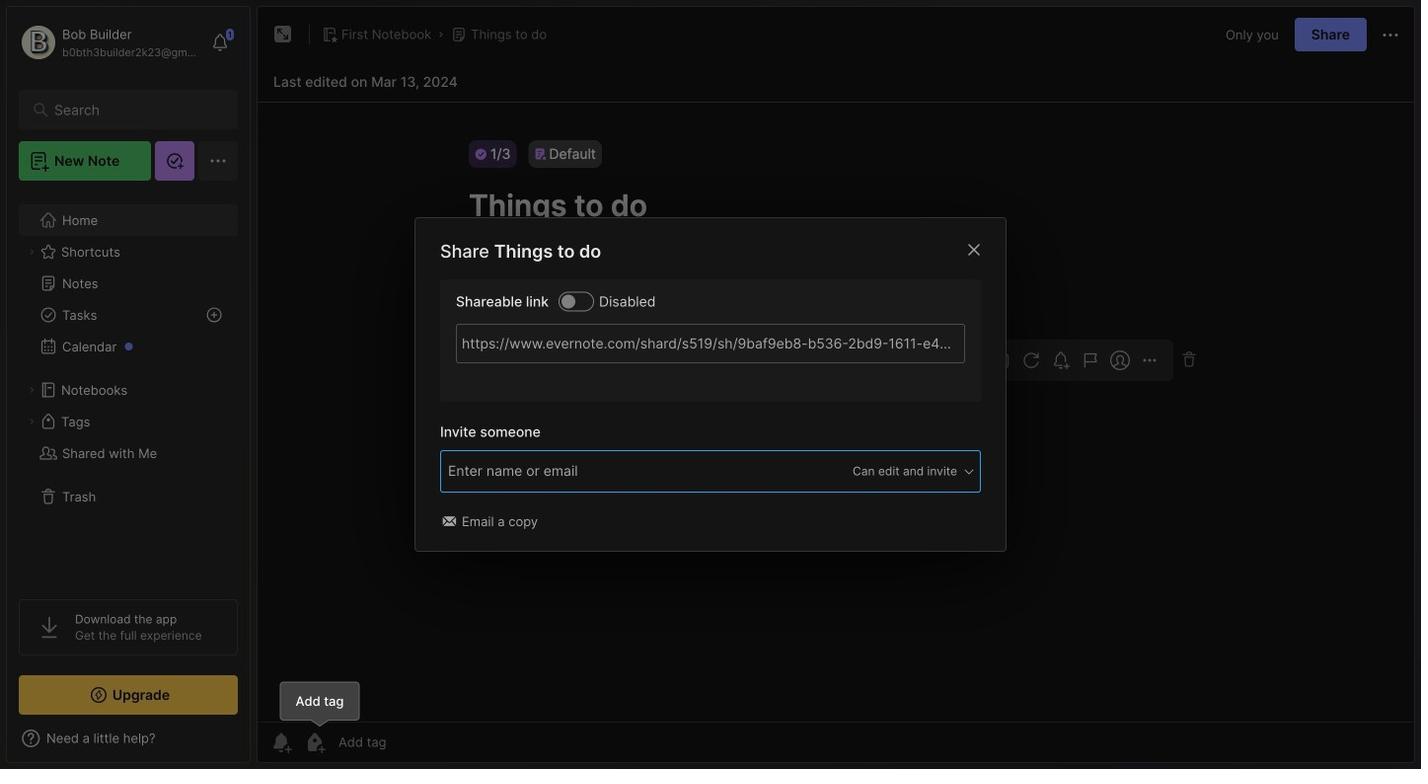 Task type: describe. For each thing, give the bounding box(es) containing it.
expand notebooks image
[[26, 384, 38, 396]]

Add tag field
[[446, 460, 683, 482]]

note window element
[[257, 6, 1416, 763]]



Task type: locate. For each thing, give the bounding box(es) containing it.
Select permission field
[[815, 463, 976, 480]]

Note Editor text field
[[258, 102, 1415, 722]]

add a reminder image
[[270, 731, 293, 754]]

tree
[[7, 193, 250, 581]]

none search field inside main element
[[54, 98, 212, 121]]

expand note image
[[271, 23, 295, 46]]

Shared URL text field
[[456, 324, 965, 363]]

tree inside main element
[[7, 193, 250, 581]]

add tag image
[[303, 731, 327, 754]]

tooltip
[[280, 682, 360, 728]]

shared link switcher image
[[562, 295, 576, 308]]

expand tags image
[[26, 416, 38, 427]]

None search field
[[54, 98, 212, 121]]

close image
[[963, 238, 986, 261]]

main element
[[0, 0, 257, 769]]

Search text field
[[54, 101, 212, 119]]



Task type: vqa. For each thing, say whether or not it's contained in the screenshot.
Shared link switcher image
yes



